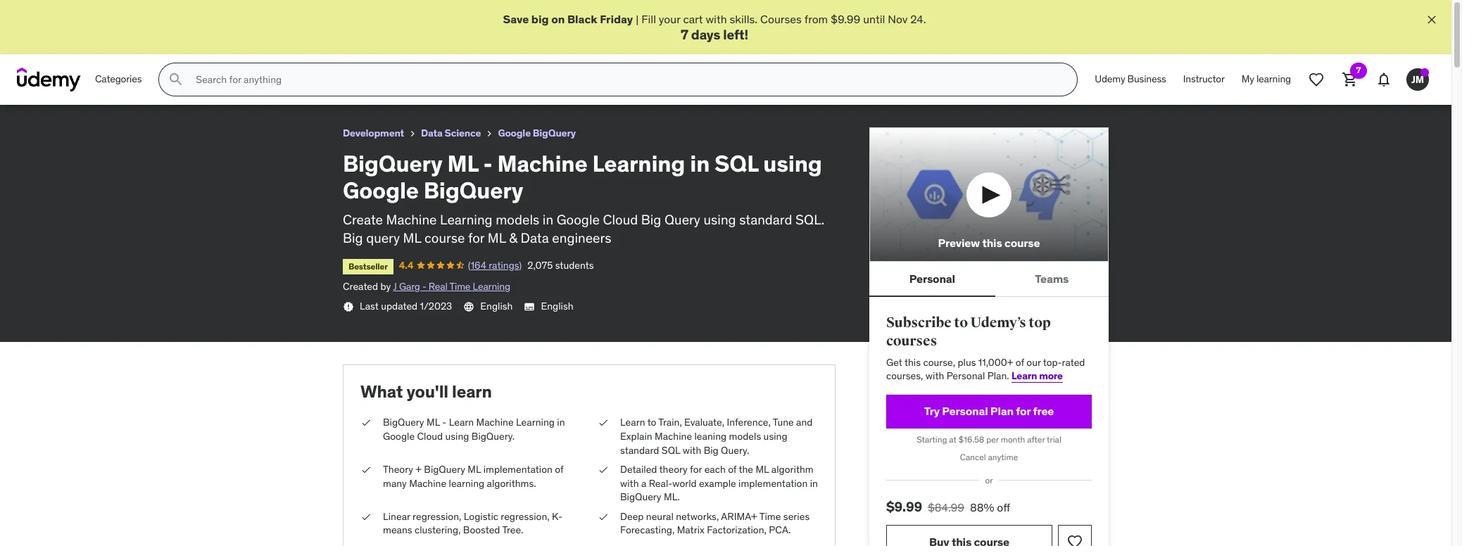 Task type: locate. For each thing, give the bounding box(es) containing it.
to inside learn to train, evaluate, inference, tune and explain machine leaning models using standard sql with big query.
[[647, 416, 656, 429]]

linear
[[383, 510, 410, 523]]

using inside learn to train, evaluate, inference, tune and explain machine leaning models using standard sql with big query.
[[763, 430, 787, 443]]

1 horizontal spatial cloud
[[603, 211, 638, 228]]

1 horizontal spatial models
[[729, 430, 761, 443]]

data left science
[[421, 127, 443, 140]]

machine inside theory + bigquery ml implementation of many machine learning algorithms.
[[409, 477, 446, 490]]

2 regression, from the left
[[501, 510, 549, 523]]

what you'll learn
[[360, 381, 492, 402]]

standard
[[739, 211, 792, 228], [620, 444, 659, 457]]

0 horizontal spatial implementation
[[483, 463, 553, 476]]

1 horizontal spatial data
[[521, 230, 549, 247]]

7 down cart
[[681, 26, 688, 43]]

using left bigquery.
[[445, 430, 469, 443]]

standard inside "bigquery ml - machine learning in sql using google bigquery create machine learning models in google cloud big query using standard sql. big query ml course for ml & data engineers"
[[739, 211, 792, 228]]

0 horizontal spatial standard
[[620, 444, 659, 457]]

0 vertical spatial learning
[[1256, 73, 1291, 85]]

0 horizontal spatial learning
[[449, 477, 484, 490]]

0 horizontal spatial learn
[[449, 416, 474, 429]]

xsmall image left many
[[360, 463, 372, 477]]

off
[[997, 500, 1010, 514]]

1 vertical spatial big
[[343, 230, 363, 247]]

google up theory on the bottom left
[[383, 430, 415, 443]]

save
[[503, 12, 529, 26]]

ml right the
[[756, 463, 769, 476]]

personal down preview in the top right of the page
[[909, 272, 955, 286]]

0 vertical spatial sql
[[715, 149, 758, 178]]

0 vertical spatial implementation
[[483, 463, 553, 476]]

data right &
[[521, 230, 549, 247]]

1 vertical spatial -
[[422, 280, 426, 293]]

of inside theory + bigquery ml implementation of many machine learning algorithms.
[[555, 463, 563, 476]]

regression, up tree. in the bottom of the page
[[501, 510, 549, 523]]

personal down 'plus'
[[947, 370, 985, 382]]

learning
[[1256, 73, 1291, 85], [449, 477, 484, 490]]

this inside button
[[982, 236, 1002, 250]]

|
[[636, 12, 639, 26]]

2 horizontal spatial -
[[483, 149, 492, 178]]

0 horizontal spatial course
[[424, 230, 465, 247]]

xsmall image
[[407, 128, 418, 140], [484, 128, 495, 140], [343, 301, 354, 313], [360, 416, 372, 430], [360, 463, 372, 477], [360, 510, 372, 524]]

ml down science
[[447, 149, 478, 178]]

this right preview in the top right of the page
[[982, 236, 1002, 250]]

big down 'leaning'
[[704, 444, 719, 457]]

to for udemy's
[[954, 314, 968, 332]]

you'll
[[406, 381, 448, 402]]

preview this course button
[[869, 128, 1109, 262]]

0 vertical spatial 7
[[681, 26, 688, 43]]

learn up explain
[[620, 416, 645, 429]]

implementation up the algorithms.
[[483, 463, 553, 476]]

big down create
[[343, 230, 363, 247]]

learn down learn
[[449, 416, 474, 429]]

this up the courses,
[[905, 356, 921, 369]]

2 horizontal spatial for
[[1016, 404, 1031, 418]]

2 xsmall image from the top
[[598, 463, 609, 477]]

to for train,
[[647, 416, 656, 429]]

learn for learn to train, evaluate, inference, tune and explain machine leaning models using standard sql with big query.
[[620, 416, 645, 429]]

ml inside detailed theory for each of the ml algorithm with a real-world example implementation in bigquery ml.
[[756, 463, 769, 476]]

cloud inside "bigquery ml - machine learning in sql using google bigquery create machine learning models in google cloud big query using standard sql. big query ml course for ml & data engineers"
[[603, 211, 638, 228]]

the
[[739, 463, 753, 476]]

$84.99
[[928, 500, 964, 514]]

personal up $16.58
[[942, 404, 988, 418]]

implementation inside theory + bigquery ml implementation of many machine learning algorithms.
[[483, 463, 553, 476]]

for inside the try personal plan for free link
[[1016, 404, 1031, 418]]

deep
[[620, 510, 644, 523]]

using down "tune"
[[763, 430, 787, 443]]

days
[[691, 26, 720, 43]]

to inside subscribe to udemy's top courses
[[954, 314, 968, 332]]

cart
[[683, 12, 703, 26]]

implementation
[[483, 463, 553, 476], [738, 477, 808, 490]]

- inside "bigquery ml - machine learning in sql using google bigquery create machine learning models in google cloud big query using standard sql. big query ml course for ml & data engineers"
[[483, 149, 492, 178]]

models down inference,
[[729, 430, 761, 443]]

xsmall image
[[598, 416, 609, 430], [598, 463, 609, 477], [598, 510, 609, 524]]

for up the world
[[690, 463, 702, 476]]

train,
[[658, 416, 682, 429]]

$16.58
[[959, 434, 984, 445]]

standard down explain
[[620, 444, 659, 457]]

learning up logistic
[[449, 477, 484, 490]]

1 vertical spatial to
[[647, 416, 656, 429]]

learn down our
[[1012, 370, 1037, 382]]

course up teams
[[1005, 236, 1040, 250]]

models inside "bigquery ml - machine learning in sql using google bigquery create machine learning models in google cloud big query using standard sql. big query ml course for ml & data engineers"
[[496, 211, 539, 228]]

data inside "bigquery ml - machine learning in sql using google bigquery create machine learning models in google cloud big query using standard sql. big query ml course for ml & data engineers"
[[521, 230, 549, 247]]

to left train,
[[647, 416, 656, 429]]

xsmall image left deep on the left of page
[[598, 510, 609, 524]]

2 vertical spatial xsmall image
[[598, 510, 609, 524]]

english
[[480, 300, 513, 313], [541, 300, 573, 313]]

0 vertical spatial models
[[496, 211, 539, 228]]

1 vertical spatial xsmall image
[[598, 463, 609, 477]]

clustering,
[[415, 524, 461, 537]]

1 vertical spatial $9.99
[[886, 499, 922, 515]]

0 vertical spatial xsmall image
[[598, 416, 609, 430]]

notifications image
[[1375, 71, 1392, 88]]

english right 'closed captions' "icon"
[[541, 300, 573, 313]]

1 horizontal spatial big
[[641, 211, 661, 228]]

- inside bigquery ml - learn machine learning in google cloud using bigquery.
[[442, 416, 446, 429]]

anytime
[[988, 452, 1018, 462]]

1 horizontal spatial -
[[442, 416, 446, 429]]

1 horizontal spatial english
[[541, 300, 573, 313]]

ml.
[[664, 491, 680, 504]]

top
[[1029, 314, 1051, 332]]

1 horizontal spatial to
[[954, 314, 968, 332]]

evaluate,
[[684, 416, 724, 429]]

big left query
[[641, 211, 661, 228]]

your
[[659, 12, 680, 26]]

0 vertical spatial wishlist image
[[1308, 71, 1325, 88]]

1 vertical spatial this
[[905, 356, 921, 369]]

1 horizontal spatial implementation
[[738, 477, 808, 490]]

subscribe
[[886, 314, 952, 332]]

this for preview
[[982, 236, 1002, 250]]

machine down +
[[409, 477, 446, 490]]

xsmall image down what
[[360, 416, 372, 430]]

course inside "bigquery ml - machine learning in sql using google bigquery create machine learning models in google cloud big query using standard sql. big query ml course for ml & data engineers"
[[424, 230, 465, 247]]

with
[[706, 12, 727, 26], [926, 370, 944, 382], [683, 444, 701, 457], [620, 477, 639, 490]]

0 horizontal spatial cloud
[[417, 430, 443, 443]]

cancel
[[960, 452, 986, 462]]

learn for learn more
[[1012, 370, 1037, 382]]

learning right my
[[1256, 73, 1291, 85]]

time up pca.
[[759, 510, 781, 523]]

using up sql.
[[763, 149, 822, 178]]

learning inside bigquery ml - learn machine learning in google cloud using bigquery.
[[516, 416, 555, 429]]

ml down bigquery.
[[468, 463, 481, 476]]

0 horizontal spatial english
[[480, 300, 513, 313]]

standard inside learn to train, evaluate, inference, tune and explain machine leaning models using standard sql with big query.
[[620, 444, 659, 457]]

0 horizontal spatial for
[[468, 230, 484, 247]]

1 vertical spatial standard
[[620, 444, 659, 457]]

1 vertical spatial personal
[[947, 370, 985, 382]]

xsmall image left linear on the left bottom
[[360, 510, 372, 524]]

courses
[[886, 332, 937, 350]]

detailed theory for each of the ml algorithm with a real-world example implementation in bigquery ml.
[[620, 463, 818, 504]]

1 vertical spatial implementation
[[738, 477, 808, 490]]

with left the a
[[620, 477, 639, 490]]

0 horizontal spatial 7
[[681, 26, 688, 43]]

detailed
[[620, 463, 657, 476]]

1 vertical spatial models
[[729, 430, 761, 443]]

pca.
[[769, 524, 791, 537]]

at
[[949, 434, 957, 445]]

xsmall image left last
[[343, 301, 354, 313]]

english right course language icon
[[480, 300, 513, 313]]

teams
[[1035, 272, 1069, 286]]

google
[[498, 127, 531, 140], [343, 176, 419, 205], [557, 211, 600, 228], [383, 430, 415, 443]]

learn inside learn to train, evaluate, inference, tune and explain machine leaning models using standard sql with big query.
[[620, 416, 645, 429]]

$9.99 left until
[[831, 12, 860, 26]]

for up (164 at the top of the page
[[468, 230, 484, 247]]

explain
[[620, 430, 652, 443]]

7 link
[[1333, 63, 1367, 97]]

wishlist image
[[1308, 71, 1325, 88], [1066, 534, 1083, 546]]

of left the
[[728, 463, 737, 476]]

-
[[483, 149, 492, 178], [422, 280, 426, 293], [442, 416, 446, 429]]

business
[[1127, 73, 1166, 85]]

2 horizontal spatial big
[[704, 444, 719, 457]]

machine up query
[[386, 211, 437, 228]]

0 vertical spatial -
[[483, 149, 492, 178]]

left!
[[723, 26, 748, 43]]

1 horizontal spatial learn
[[620, 416, 645, 429]]

models inside learn to train, evaluate, inference, tune and explain machine leaning models using standard sql with big query.
[[729, 430, 761, 443]]

learning inside theory + bigquery ml implementation of many machine learning algorithms.
[[449, 477, 484, 490]]

xsmall image left the detailed
[[598, 463, 609, 477]]

1 horizontal spatial learning
[[1256, 73, 1291, 85]]

you have alerts image
[[1421, 68, 1429, 77]]

neural
[[646, 510, 674, 523]]

learn
[[452, 381, 492, 402]]

xsmall image for theory
[[360, 463, 372, 477]]

deep neural networks, arima+ time series forecasting, matrix factorization, pca.
[[620, 510, 810, 537]]

udemy business
[[1095, 73, 1166, 85]]

1 horizontal spatial course
[[1005, 236, 1040, 250]]

time
[[449, 280, 470, 293], [759, 510, 781, 523]]

0 vertical spatial personal
[[909, 272, 955, 286]]

k-
[[552, 510, 562, 523]]

of inside get this course, plus 11,000+ of our top-rated courses, with personal plan.
[[1016, 356, 1024, 369]]

using right query
[[704, 211, 736, 228]]

ml down the you'll
[[427, 416, 440, 429]]

0 horizontal spatial regression,
[[413, 510, 461, 523]]

with down the course, in the right bottom of the page
[[926, 370, 944, 382]]

this for get
[[905, 356, 921, 369]]

models up &
[[496, 211, 539, 228]]

google right science
[[498, 127, 531, 140]]

for inside detailed theory for each of the ml algorithm with a real-world example implementation in bigquery ml.
[[690, 463, 702, 476]]

7
[[681, 26, 688, 43], [1356, 65, 1361, 75]]

subscribe to udemy's top courses
[[886, 314, 1051, 350]]

xsmall image for detailed
[[598, 463, 609, 477]]

big
[[641, 211, 661, 228], [343, 230, 363, 247], [704, 444, 719, 457]]

0 vertical spatial standard
[[739, 211, 792, 228]]

0 horizontal spatial data
[[421, 127, 443, 140]]

machine down train,
[[655, 430, 692, 443]]

cloud up +
[[417, 430, 443, 443]]

0 vertical spatial this
[[982, 236, 1002, 250]]

0 vertical spatial cloud
[[603, 211, 638, 228]]

in inside detailed theory for each of the ml algorithm with a real-world example implementation in bigquery ml.
[[810, 477, 818, 490]]

sql inside learn to train, evaluate, inference, tune and explain machine leaning models using standard sql with big query.
[[662, 444, 680, 457]]

1 vertical spatial learning
[[449, 477, 484, 490]]

3 xsmall image from the top
[[598, 510, 609, 524]]

of left our
[[1016, 356, 1024, 369]]

for
[[468, 230, 484, 247], [1016, 404, 1031, 418], [690, 463, 702, 476]]

0 horizontal spatial this
[[905, 356, 921, 369]]

machine
[[497, 149, 587, 178], [386, 211, 437, 228], [476, 416, 514, 429], [655, 430, 692, 443], [409, 477, 446, 490]]

updated
[[381, 300, 418, 313]]

in
[[690, 149, 710, 178], [543, 211, 553, 228], [557, 416, 565, 429], [810, 477, 818, 490]]

0 vertical spatial for
[[468, 230, 484, 247]]

2 vertical spatial personal
[[942, 404, 988, 418]]

closed captions image
[[524, 301, 535, 312]]

algorithm
[[771, 463, 814, 476]]

big inside learn to train, evaluate, inference, tune and explain machine leaning models using standard sql with big query.
[[704, 444, 719, 457]]

1 vertical spatial for
[[1016, 404, 1031, 418]]

instructor link
[[1175, 63, 1233, 97]]

xsmall image for learn
[[598, 416, 609, 430]]

$9.99 left $84.99
[[886, 499, 922, 515]]

xsmall image left data science link
[[407, 128, 418, 140]]

series
[[783, 510, 810, 523]]

for left free
[[1016, 404, 1031, 418]]

7 left notifications image
[[1356, 65, 1361, 75]]

google inside bigquery ml - learn machine learning in google cloud using bigquery.
[[383, 430, 415, 443]]

to left udemy's
[[954, 314, 968, 332]]

1 vertical spatial 7
[[1356, 65, 1361, 75]]

1 horizontal spatial of
[[728, 463, 737, 476]]

xsmall image for last
[[343, 301, 354, 313]]

0 vertical spatial data
[[421, 127, 443, 140]]

2,075
[[527, 259, 553, 272]]

cloud
[[603, 211, 638, 228], [417, 430, 443, 443]]

top-
[[1043, 356, 1062, 369]]

theory
[[383, 463, 413, 476]]

- for machine
[[483, 149, 492, 178]]

xsmall image for deep
[[598, 510, 609, 524]]

course
[[424, 230, 465, 247], [1005, 236, 1040, 250]]

with down 'leaning'
[[683, 444, 701, 457]]

try personal plan for free
[[924, 404, 1054, 418]]

machine up bigquery.
[[476, 416, 514, 429]]

1 vertical spatial cloud
[[417, 430, 443, 443]]

1 horizontal spatial sql
[[715, 149, 758, 178]]

2 vertical spatial -
[[442, 416, 446, 429]]

matrix
[[677, 524, 705, 537]]

1 horizontal spatial regression,
[[501, 510, 549, 523]]

0 horizontal spatial time
[[449, 280, 470, 293]]

0 horizontal spatial wishlist image
[[1066, 534, 1083, 546]]

0 horizontal spatial to
[[647, 416, 656, 429]]

with inside detailed theory for each of the ml algorithm with a real-world example implementation in bigquery ml.
[[620, 477, 639, 490]]

with up days
[[706, 12, 727, 26]]

1 horizontal spatial standard
[[739, 211, 792, 228]]

per
[[986, 434, 999, 445]]

$9.99 $84.99 88% off
[[886, 499, 1010, 515]]

udemy
[[1095, 73, 1125, 85]]

0 horizontal spatial -
[[422, 280, 426, 293]]

many
[[383, 477, 407, 490]]

of
[[1016, 356, 1024, 369], [555, 463, 563, 476], [728, 463, 737, 476]]

0 horizontal spatial big
[[343, 230, 363, 247]]

2 horizontal spatial learn
[[1012, 370, 1037, 382]]

close image
[[1425, 13, 1439, 27]]

0 vertical spatial to
[[954, 314, 968, 332]]

course up real
[[424, 230, 465, 247]]

2 vertical spatial for
[[690, 463, 702, 476]]

1 vertical spatial data
[[521, 230, 549, 247]]

regression, up clustering,
[[413, 510, 461, 523]]

1 horizontal spatial this
[[982, 236, 1002, 250]]

xsmall image left explain
[[598, 416, 609, 430]]

0 horizontal spatial models
[[496, 211, 539, 228]]

1 horizontal spatial time
[[759, 510, 781, 523]]

udemy business link
[[1086, 63, 1175, 97]]

implementation down algorithm
[[738, 477, 808, 490]]

tab list
[[869, 262, 1109, 297]]

xsmall image for linear
[[360, 510, 372, 524]]

1 xsmall image from the top
[[598, 416, 609, 430]]

0 vertical spatial big
[[641, 211, 661, 228]]

created
[[343, 280, 378, 293]]

sql
[[715, 149, 758, 178], [662, 444, 680, 457]]

0 vertical spatial $9.99
[[831, 12, 860, 26]]

0 horizontal spatial of
[[555, 463, 563, 476]]

2 vertical spatial big
[[704, 444, 719, 457]]

xsmall image for bigquery
[[360, 416, 372, 430]]

0 horizontal spatial sql
[[662, 444, 680, 457]]

1 horizontal spatial for
[[690, 463, 702, 476]]

0 horizontal spatial $9.99
[[831, 12, 860, 26]]

standard left sql.
[[739, 211, 792, 228]]

2 horizontal spatial of
[[1016, 356, 1024, 369]]

1 vertical spatial sql
[[662, 444, 680, 457]]

1 vertical spatial time
[[759, 510, 781, 523]]

this inside get this course, plus 11,000+ of our top-rated courses, with personal plan.
[[905, 356, 921, 369]]

of for 11,000+
[[1016, 356, 1024, 369]]

of up k-
[[555, 463, 563, 476]]

google up engineers
[[557, 211, 600, 228]]

plan
[[990, 404, 1014, 418]]

cloud up engineers
[[603, 211, 638, 228]]

time right real
[[449, 280, 470, 293]]



Task type: vqa. For each thing, say whether or not it's contained in the screenshot.
30-
no



Task type: describe. For each thing, give the bounding box(es) containing it.
data science
[[421, 127, 481, 140]]

1 horizontal spatial wishlist image
[[1308, 71, 1325, 88]]

j
[[393, 280, 397, 293]]

tune
[[773, 416, 794, 429]]

free
[[1033, 404, 1054, 418]]

month
[[1001, 434, 1025, 445]]

sql inside "bigquery ml - machine learning in sql using google bigquery create machine learning models in google cloud big query using standard sql. big query ml course for ml & data engineers"
[[715, 149, 758, 178]]

google bigquery
[[498, 127, 576, 140]]

learn inside bigquery ml - learn machine learning in google cloud using bigquery.
[[449, 416, 474, 429]]

get
[[886, 356, 902, 369]]

my
[[1242, 73, 1254, 85]]

jm link
[[1401, 63, 1435, 97]]

nov
[[888, 12, 908, 26]]

machine inside bigquery ml - learn machine learning in google cloud using bigquery.
[[476, 416, 514, 429]]

factorization,
[[707, 524, 767, 537]]

7 inside "save big on black friday | fill your cart with skills. courses from $9.99 until nov 24. 7 days left!"
[[681, 26, 688, 43]]

sql.
[[795, 211, 824, 228]]

personal inside personal button
[[909, 272, 955, 286]]

with inside learn to train, evaluate, inference, tune and explain machine leaning models using standard sql with big query.
[[683, 444, 701, 457]]

data science link
[[421, 125, 481, 142]]

with inside get this course, plus 11,000+ of our top-rated courses, with personal plan.
[[926, 370, 944, 382]]

google up create
[[343, 176, 419, 205]]

get this course, plus 11,000+ of our top-rated courses, with personal plan.
[[886, 356, 1085, 382]]

bigquery ml - machine learning in sql using google bigquery create machine learning models in google cloud big query using standard sql. big query ml course for ml & data engineers
[[343, 149, 824, 247]]

- for learn
[[442, 416, 446, 429]]

learn more link
[[1012, 370, 1063, 382]]

starting at $16.58 per month after trial cancel anytime
[[917, 434, 1061, 462]]

or
[[985, 475, 993, 485]]

course inside button
[[1005, 236, 1040, 250]]

starting
[[917, 434, 947, 445]]

1/2023
[[420, 300, 452, 313]]

ml inside bigquery ml - learn machine learning in google cloud using bigquery.
[[427, 416, 440, 429]]

ml inside theory + bigquery ml implementation of many machine learning algorithms.
[[468, 463, 481, 476]]

google bigquery link
[[498, 125, 576, 142]]

networks,
[[676, 510, 719, 523]]

tree.
[[502, 524, 523, 537]]

black
[[567, 12, 597, 26]]

1 horizontal spatial $9.99
[[886, 499, 922, 515]]

last updated 1/2023
[[360, 300, 452, 313]]

88%
[[970, 500, 994, 514]]

from
[[804, 12, 828, 26]]

our
[[1027, 356, 1041, 369]]

teams button
[[995, 262, 1109, 296]]

plus
[[958, 356, 976, 369]]

ml left &
[[488, 230, 506, 247]]

xsmall image right science
[[484, 128, 495, 140]]

bigquery inside detailed theory for each of the ml algorithm with a real-world example implementation in bigquery ml.
[[620, 491, 661, 504]]

machine down google bigquery link
[[497, 149, 587, 178]]

students
[[555, 259, 594, 272]]

preview this course
[[938, 236, 1040, 250]]

personal inside get this course, plus 11,000+ of our top-rated courses, with personal plan.
[[947, 370, 985, 382]]

0 vertical spatial time
[[449, 280, 470, 293]]

implementation inside detailed theory for each of the ml algorithm with a real-world example implementation in bigquery ml.
[[738, 477, 808, 490]]

in inside bigquery ml - learn machine learning in google cloud using bigquery.
[[557, 416, 565, 429]]

development
[[343, 127, 404, 140]]

1 english from the left
[[480, 300, 513, 313]]

1 vertical spatial wishlist image
[[1066, 534, 1083, 546]]

trial
[[1047, 434, 1061, 445]]

of inside detailed theory for each of the ml algorithm with a real-world example implementation in bigquery ml.
[[728, 463, 737, 476]]

cloud inside bigquery ml - learn machine learning in google cloud using bigquery.
[[417, 430, 443, 443]]

bigquery.
[[472, 430, 515, 443]]

courses,
[[886, 370, 923, 382]]

time inside deep neural networks, arima+ time series forecasting, matrix factorization, pca.
[[759, 510, 781, 523]]

submit search image
[[168, 71, 185, 88]]

4.4
[[399, 259, 413, 272]]

learn to train, evaluate, inference, tune and explain machine leaning models using standard sql with big query.
[[620, 416, 813, 457]]

course,
[[923, 356, 955, 369]]

bigquery ml - learn machine learning in google cloud using bigquery.
[[383, 416, 565, 443]]

learn more
[[1012, 370, 1063, 382]]

friday
[[600, 12, 633, 26]]

for inside "bigquery ml - machine learning in sql using google bigquery create machine learning models in google cloud big query using standard sql. big query ml course for ml & data engineers"
[[468, 230, 484, 247]]

algorithms.
[[487, 477, 536, 490]]

real-
[[649, 477, 672, 490]]

categories button
[[87, 63, 150, 97]]

real
[[429, 280, 447, 293]]

machine inside learn to train, evaluate, inference, tune and explain machine leaning models using standard sql with big query.
[[655, 430, 692, 443]]

plan.
[[987, 370, 1009, 382]]

try
[[924, 404, 940, 418]]

arima+
[[721, 510, 757, 523]]

engineers
[[552, 230, 611, 247]]

garg
[[399, 280, 420, 293]]

2,075 students
[[527, 259, 594, 272]]

udemy image
[[17, 68, 81, 92]]

using inside bigquery ml - learn machine learning in google cloud using bigquery.
[[445, 430, 469, 443]]

shopping cart with 7 items image
[[1342, 71, 1359, 88]]

query.
[[721, 444, 749, 457]]

with inside "save big on black friday | fill your cart with skills. courses from $9.99 until nov 24. 7 days left!"
[[706, 12, 727, 26]]

big
[[531, 12, 549, 26]]

courses
[[760, 12, 802, 26]]

ml up 4.4
[[403, 230, 421, 247]]

personal inside the try personal plan for free link
[[942, 404, 988, 418]]

try personal plan for free link
[[886, 395, 1092, 429]]

j garg - real time learning link
[[393, 280, 510, 293]]

linear regression, logistic regression, k- means clustering, boosted tree.
[[383, 510, 562, 537]]

after
[[1027, 434, 1045, 445]]

bigquery inside theory + bigquery ml implementation of many machine learning algorithms.
[[424, 463, 465, 476]]

inference,
[[727, 416, 771, 429]]

until
[[863, 12, 885, 26]]

example
[[699, 477, 736, 490]]

and
[[796, 416, 813, 429]]

logistic
[[464, 510, 498, 523]]

rated
[[1062, 356, 1085, 369]]

+
[[416, 463, 422, 476]]

query
[[366, 230, 400, 247]]

boosted
[[463, 524, 500, 537]]

forecasting,
[[620, 524, 675, 537]]

jm
[[1411, 73, 1424, 86]]

tab list containing personal
[[869, 262, 1109, 297]]

1 horizontal spatial 7
[[1356, 65, 1361, 75]]

bigquery inside bigquery ml - learn machine learning in google cloud using bigquery.
[[383, 416, 424, 429]]

ratings)
[[489, 259, 522, 272]]

my learning link
[[1233, 63, 1299, 97]]

create
[[343, 211, 383, 228]]

theory + bigquery ml implementation of many machine learning algorithms.
[[383, 463, 563, 490]]

$9.99 inside "save big on black friday | fill your cart with skills. courses from $9.99 until nov 24. 7 days left!"
[[831, 12, 860, 26]]

2 english from the left
[[541, 300, 573, 313]]

theory
[[659, 463, 688, 476]]

Search for anything text field
[[193, 68, 1060, 92]]

1 regression, from the left
[[413, 510, 461, 523]]

of for implementation
[[555, 463, 563, 476]]

by
[[380, 280, 391, 293]]

course language image
[[463, 301, 475, 313]]



